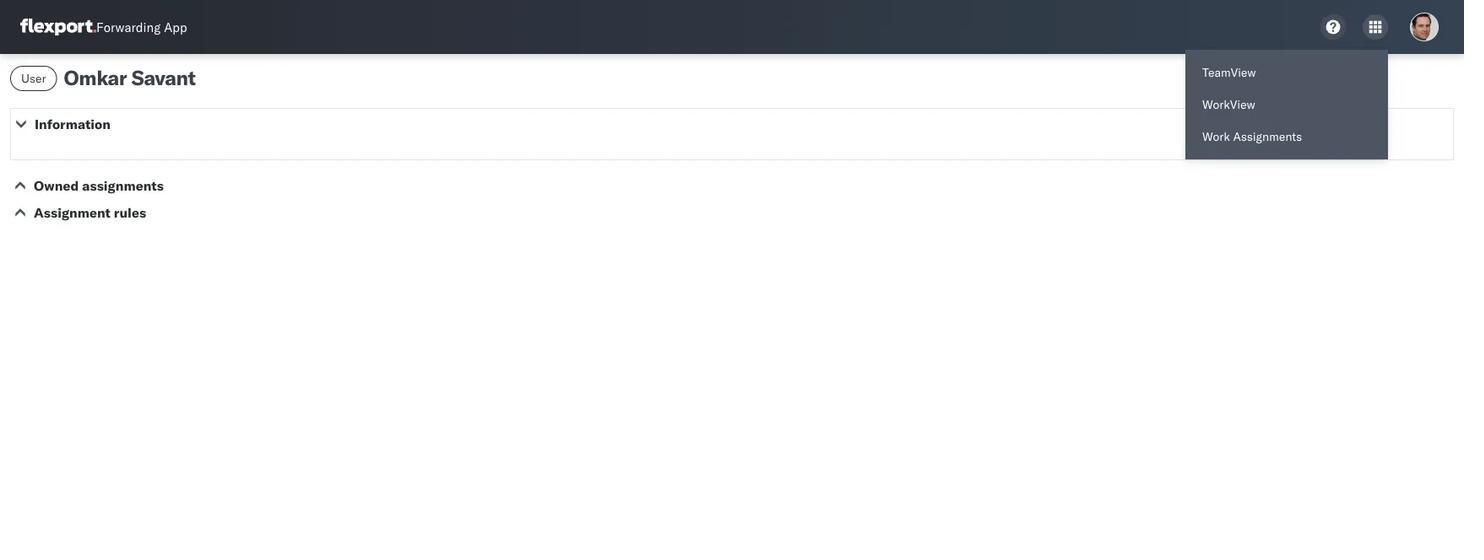 Task type: locate. For each thing, give the bounding box(es) containing it.
forwarding app
[[96, 19, 187, 35]]

forwarding
[[96, 19, 161, 35]]

teamview link
[[1186, 57, 1388, 89]]

work assignments link
[[1186, 121, 1388, 153]]

savant
[[131, 65, 195, 90]]

assignments
[[1233, 129, 1302, 144]]

workview
[[1202, 97, 1255, 112]]

flexport. image
[[20, 19, 96, 35]]

work assignments
[[1202, 129, 1302, 144]]

forwarding app link
[[20, 19, 187, 35]]

information
[[35, 116, 111, 133]]



Task type: describe. For each thing, give the bounding box(es) containing it.
owned
[[34, 177, 79, 194]]

workview link
[[1186, 89, 1388, 121]]

omkar
[[64, 65, 127, 90]]

user
[[21, 71, 46, 86]]

assignment
[[34, 204, 111, 221]]

app
[[164, 19, 187, 35]]

work
[[1202, 129, 1230, 144]]

teamview
[[1202, 65, 1256, 80]]

assignments
[[82, 177, 164, 194]]

assignment rules
[[34, 204, 146, 221]]

owned assignments
[[34, 177, 164, 194]]

rules
[[114, 204, 146, 221]]

omkar savant
[[64, 65, 195, 90]]



Task type: vqa. For each thing, say whether or not it's contained in the screenshot.
Aug 10, 2023 Zhen Tao
no



